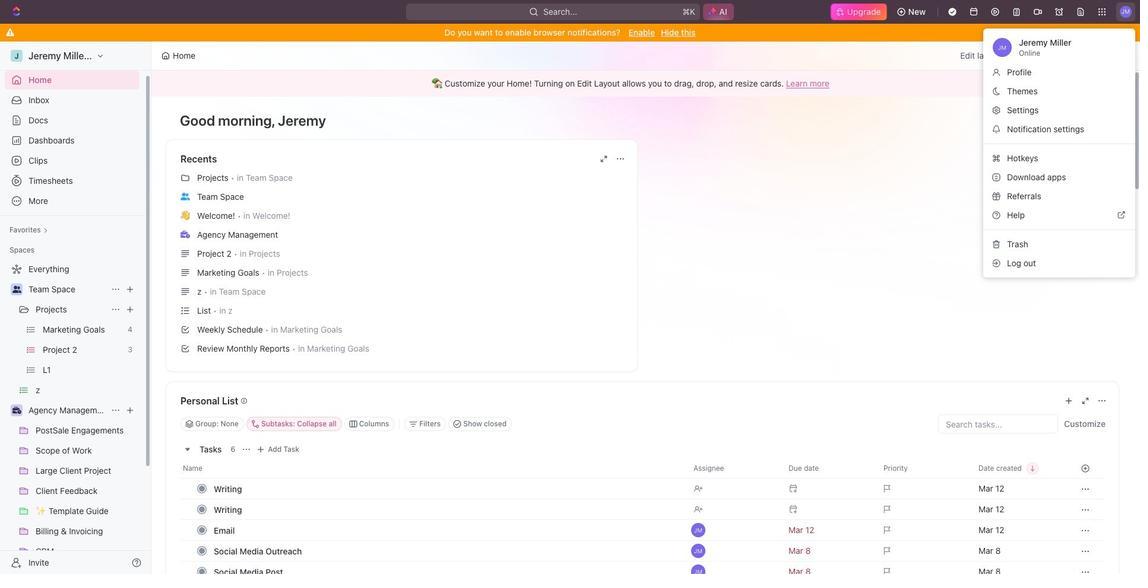 Task type: locate. For each thing, give the bounding box(es) containing it.
Search tasks... text field
[[939, 416, 1057, 433]]

1 vertical spatial business time image
[[12, 407, 21, 414]]

sidebar navigation
[[0, 42, 151, 575]]

business time image
[[181, 231, 190, 238], [12, 407, 21, 414]]

0 vertical spatial business time image
[[181, 231, 190, 238]]

tree
[[5, 260, 140, 575]]

business time image inside tree
[[12, 407, 21, 414]]

0 horizontal spatial business time image
[[12, 407, 21, 414]]



Task type: describe. For each thing, give the bounding box(es) containing it.
tree inside sidebar navigation
[[5, 260, 140, 575]]

1 horizontal spatial business time image
[[181, 231, 190, 238]]

user group image
[[181, 193, 190, 200]]

user group image
[[12, 286, 21, 293]]



Task type: vqa. For each thing, say whether or not it's contained in the screenshot.
the topmost the user group IMAGE
yes



